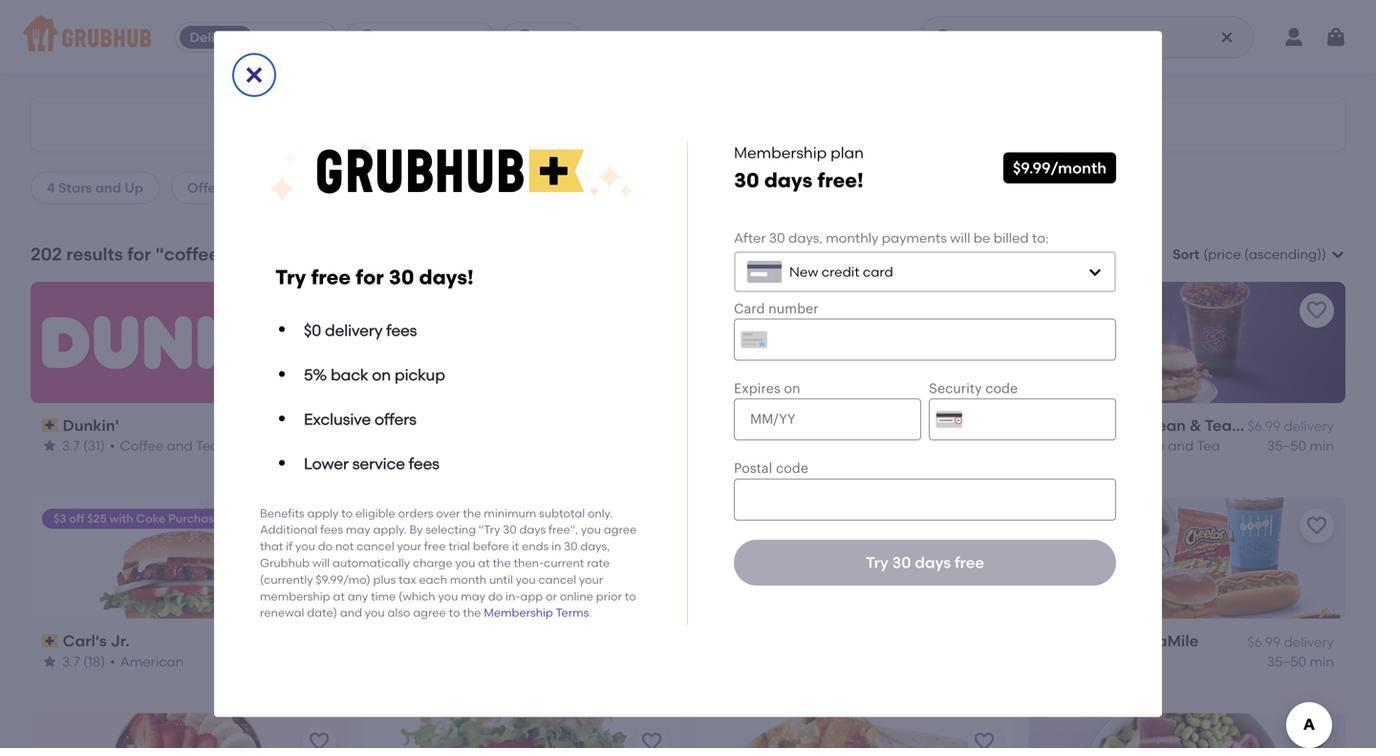 Task type: locate. For each thing, give the bounding box(es) containing it.
the
[[463, 507, 481, 520], [493, 556, 511, 570], [463, 606, 481, 620]]

(31)
[[83, 438, 105, 454]]

current
[[544, 556, 585, 570]]

svg image
[[358, 28, 377, 47], [515, 28, 534, 47], [935, 28, 954, 47], [1220, 30, 1235, 45], [243, 64, 266, 86], [1088, 265, 1103, 280]]

apply
[[307, 507, 339, 520]]

0 vertical spatial 3.7
[[62, 438, 80, 454]]

leaf
[[1236, 416, 1270, 435]]

2 horizontal spatial free
[[955, 554, 985, 572]]

7-
[[396, 416, 409, 435]]

1 vertical spatial $6.99
[[1248, 634, 1281, 651]]

days, up new
[[789, 230, 823, 246]]

0 horizontal spatial • coffee and tea
[[110, 438, 219, 454]]

$0 up "5%"
[[304, 321, 321, 340]]

not
[[336, 540, 354, 554]]

membership
[[260, 590, 330, 604]]

1 vertical spatial membership
[[484, 606, 553, 620]]

fees inside benefits apply to eligible orders over the minimum subtotal only. additional fees may apply. by selecting "try 30 days free", you agree that if you do not cancel your free trial before it ends in 30 days, grubhub will automatically charge you at the then-current rate (currently $9.99/mo) plus tax each month until you cancel your membership at any time (which you may do in-app or online prior to renewal date) and you also agree to the
[[320, 523, 343, 537]]

$3.49 delivery
[[250, 418, 337, 435]]

or inside benefits apply to eligible orders over the minimum subtotal only. additional fees may apply. by selecting "try 30 days free", you agree that if you do not cancel your free trial before it ends in 30 days, grubhub will automatically charge you at the then-current rate (currently $9.99/mo) plus tax each month until you cancel your membership at any time (which you may do in-app or online prior to renewal date) and you also agree to the
[[546, 590, 557, 604]]

0 vertical spatial the
[[463, 507, 481, 520]]

cancel up automatically
[[357, 540, 395, 554]]

fees
[[387, 321, 417, 340], [409, 455, 440, 473], [320, 523, 343, 537]]

0 horizontal spatial days
[[520, 523, 546, 537]]

0 horizontal spatial now
[[538, 29, 568, 45]]

by
[[410, 523, 423, 537]]

$6.99
[[1248, 418, 1281, 435], [1248, 634, 1281, 651]]

1 vertical spatial now
[[724, 180, 754, 196]]

0 vertical spatial $6.99 delivery
[[1248, 418, 1335, 435]]

1 vertical spatial try
[[866, 554, 889, 572]]

delivery
[[325, 321, 383, 340], [286, 418, 337, 435], [952, 418, 1002, 435], [1285, 418, 1335, 435], [1285, 634, 1335, 651]]

subscription pass image
[[42, 419, 59, 432], [375, 419, 392, 432], [42, 635, 59, 648]]

1 horizontal spatial for
[[356, 265, 384, 290]]

9500
[[381, 29, 413, 45]]

days, up "rate"
[[581, 540, 610, 554]]

membership down the in-
[[484, 606, 553, 620]]

"coffee"
[[155, 244, 228, 265]]

if
[[286, 540, 293, 554]]

or right app on the left of page
[[546, 590, 557, 604]]

will left be
[[951, 230, 971, 246]]

rate
[[587, 556, 610, 570]]

at down $9.99/mo)
[[333, 590, 345, 604]]

plan
[[831, 143, 864, 162]]

0 horizontal spatial delivery
[[190, 29, 243, 45]]

0 horizontal spatial days,
[[581, 540, 610, 554]]

tea down &
[[1197, 438, 1221, 454]]

30 inside try 30 days free button
[[893, 554, 912, 572]]

membership up (10:49am)
[[734, 143, 827, 162]]

chevron extramile
[[1061, 632, 1199, 651]]

$0 for $0 delivery fees
[[304, 321, 321, 340]]

2 • coffee and tea from the left
[[1111, 438, 1221, 454]]

1 vertical spatial days
[[520, 523, 546, 537]]

1 3.7 from the top
[[62, 438, 80, 454]]

2 $6.99 delivery from the top
[[1248, 634, 1335, 651]]

2 3.7 from the top
[[62, 654, 80, 670]]

now right dr
[[538, 29, 568, 45]]

do
[[318, 540, 333, 554], [488, 590, 503, 604]]

• for 3.7 (31)
[[110, 438, 115, 454]]

chevron
[[1061, 632, 1125, 651]]

0 vertical spatial now
[[538, 29, 568, 45]]

1 vertical spatial $6.99 delivery
[[1248, 634, 1335, 651]]

the
[[1061, 416, 1089, 435]]

0 horizontal spatial your
[[397, 540, 422, 554]]

1 horizontal spatial membership
[[734, 143, 827, 162]]

1 horizontal spatial to
[[449, 606, 460, 620]]

1 vertical spatial or
[[546, 590, 557, 604]]

agree down the only.
[[604, 523, 637, 537]]

1 • coffee and tea from the left
[[110, 438, 219, 454]]

to right prior
[[625, 590, 637, 604]]

0 horizontal spatial at
[[333, 590, 345, 604]]

(28)
[[1082, 438, 1107, 454]]

$0
[[272, 180, 287, 196], [304, 321, 321, 340]]

and down any
[[340, 606, 362, 620]]

subscription pass image left carl's
[[42, 635, 59, 648]]

also
[[388, 606, 411, 620]]

will
[[951, 230, 971, 246], [313, 556, 330, 570]]

for up $0 delivery fees
[[356, 265, 384, 290]]

• for 3.9 (28)
[[1111, 438, 1117, 454]]

1 horizontal spatial free
[[424, 540, 446, 554]]

save this restaurant image
[[973, 299, 996, 322], [1306, 299, 1329, 322], [308, 515, 331, 538], [308, 731, 331, 749], [973, 731, 996, 749]]

$0 for $0 delivery
[[272, 180, 287, 196]]

save this restaurant image
[[973, 515, 996, 538], [1306, 515, 1329, 538], [641, 731, 664, 749], [1306, 731, 1329, 749]]

30 inside membership plan 30 days free!
[[734, 168, 760, 193]]

1 $6.99 delivery from the top
[[1248, 418, 1335, 435]]

0 horizontal spatial may
[[346, 523, 371, 537]]

do left not at the bottom left of page
[[318, 540, 333, 554]]

1 horizontal spatial now
[[724, 180, 754, 196]]

1 vertical spatial to
[[625, 590, 637, 604]]

3.9
[[1060, 438, 1079, 454]]

(currently
[[260, 573, 313, 587]]

tea up purchase on the left
[[196, 438, 219, 454]]

the up "until"
[[493, 556, 511, 570]]

1 vertical spatial 3.7
[[62, 654, 80, 670]]

fees down the apply
[[320, 523, 343, 537]]

0 vertical spatial try
[[275, 265, 306, 290]]

will up $9.99/mo)
[[313, 556, 330, 570]]

bean
[[1148, 416, 1187, 435]]

• right (18)
[[110, 654, 115, 670]]

subscription pass image left 7-
[[375, 419, 392, 432]]

1 horizontal spatial $0
[[304, 321, 321, 340]]

1 horizontal spatial delivery
[[290, 180, 343, 196]]

grubhub+
[[574, 180, 640, 196]]

$6.99 delivery
[[1248, 418, 1335, 435], [1248, 634, 1335, 651]]

1 horizontal spatial days,
[[789, 230, 823, 246]]

1 horizontal spatial try
[[866, 554, 889, 572]]

0 vertical spatial membership
[[734, 143, 827, 162]]

1 vertical spatial agree
[[413, 606, 446, 620]]

• right (31)
[[110, 438, 115, 454]]

0 vertical spatial $0
[[272, 180, 287, 196]]

star icon image for carl's jr.
[[42, 654, 57, 670]]

$6.99 for chevron extramile
[[1248, 634, 1281, 651]]

membership logo image
[[269, 142, 633, 203]]

star icon image left 3.7 (31)
[[42, 438, 57, 454]]

5%
[[304, 366, 327, 384]]

• right (28) on the right of the page
[[1111, 438, 1117, 454]]

apply.
[[373, 523, 407, 537]]

fees up the pickup
[[387, 321, 417, 340]]

5.0
[[728, 438, 747, 454]]

your down "rate"
[[579, 573, 604, 587]]

cancel down current
[[539, 573, 577, 587]]

grubhub plus flag logo image
[[551, 180, 570, 195]]

0 vertical spatial cancel
[[357, 540, 395, 554]]

2 $6.99 from the top
[[1248, 634, 1281, 651]]

coffee right (31)
[[120, 438, 164, 454]]

0 horizontal spatial $0
[[272, 180, 287, 196]]

1 $6.99 from the top
[[1248, 418, 1281, 435]]

2 vertical spatial fees
[[320, 523, 343, 537]]

0 vertical spatial 35–50 min
[[1268, 438, 1335, 454]]

0 vertical spatial may
[[346, 523, 371, 537]]

$6.99 for the coffee bean & tea leaf
[[1248, 418, 1281, 435]]

minimum
[[484, 507, 537, 520]]

30 minutes or less
[[387, 180, 507, 196]]

to right the apply
[[342, 507, 353, 520]]

1 vertical spatial the
[[493, 556, 511, 570]]

you down each
[[438, 590, 458, 604]]

2 vertical spatial the
[[463, 606, 481, 620]]

ends
[[522, 540, 549, 554]]

to down month
[[449, 606, 460, 620]]

0 horizontal spatial for
[[127, 244, 151, 265]]

the down month
[[463, 606, 481, 620]]

fees for lower service fees
[[409, 455, 440, 473]]

free inside benefits apply to eligible orders over the minimum subtotal only. additional fees may apply. by selecting "try 30 days free", you agree that if you do not cancel your free trial before it ends in 30 days, grubhub will automatically charge you at the then-current rate (currently $9.99/mo) plus tax each month until you cancel your membership at any time (which you may do in-app or online prior to renewal date) and you also agree to the
[[424, 540, 446, 554]]

1 horizontal spatial your
[[579, 573, 604, 587]]

1 horizontal spatial at
[[478, 556, 490, 570]]

may down month
[[461, 590, 486, 604]]

1 horizontal spatial may
[[461, 590, 486, 604]]

service
[[353, 455, 405, 473]]

(which
[[399, 590, 436, 604]]

coffee for 3.9 (28)
[[1122, 438, 1165, 454]]

3.7 left (31)
[[62, 438, 80, 454]]

3.7 left (18)
[[62, 654, 80, 670]]

tea right &
[[1206, 416, 1233, 435]]

fees down 4.0
[[409, 455, 440, 473]]

fees for $0 delivery fees
[[387, 321, 417, 340]]

• coffee and tea for 3.9 (28)
[[1111, 438, 1221, 454]]

•
[[110, 438, 115, 454], [785, 438, 790, 454], [1111, 438, 1117, 454], [110, 654, 115, 670]]

1 vertical spatial cancel
[[539, 573, 577, 587]]

open now (10:49am)
[[684, 180, 821, 196]]

app
[[521, 590, 543, 604]]

extramile
[[1129, 632, 1199, 651]]

subscription pass image for carl's jr.
[[42, 635, 59, 648]]

membership inside membership plan 30 days free!
[[734, 143, 827, 162]]

1 vertical spatial 35–50
[[1268, 654, 1307, 670]]

subscription pass image inside carl's jr. link
[[42, 635, 59, 648]]

1 vertical spatial delivery
[[290, 180, 343, 196]]

or
[[462, 180, 475, 196], [546, 590, 557, 604]]

stars
[[58, 180, 92, 196]]

time
[[371, 590, 396, 604]]

days,
[[789, 230, 823, 246], [581, 540, 610, 554]]

2 vertical spatial days
[[915, 554, 952, 572]]

2 35–50 min from the top
[[1268, 654, 1335, 670]]

open
[[684, 180, 720, 196]]

coke
[[136, 512, 165, 526]]

0 vertical spatial delivery
[[190, 29, 243, 45]]

0 horizontal spatial will
[[313, 556, 330, 570]]

try 30 days free
[[866, 554, 985, 572]]

at
[[478, 556, 490, 570], [333, 590, 345, 604]]

subtotal
[[539, 507, 585, 520]]

additional
[[260, 523, 318, 537]]

coffee down the coffee bean & tea leaf
[[1122, 438, 1165, 454]]

0 vertical spatial agree
[[604, 523, 637, 537]]

0 vertical spatial $6.99
[[1248, 418, 1281, 435]]

0 vertical spatial days
[[765, 168, 813, 193]]

0 vertical spatial days,
[[789, 230, 823, 246]]

may up not at the bottom left of page
[[346, 523, 371, 537]]

dr
[[468, 29, 483, 45]]

1 vertical spatial days,
[[581, 540, 610, 554]]

$1.49
[[919, 418, 949, 435]]

and down bean
[[1169, 438, 1194, 454]]

• coffee and tea
[[110, 438, 219, 454], [1111, 438, 1221, 454]]

1 vertical spatial your
[[579, 573, 604, 587]]

1 horizontal spatial or
[[546, 590, 557, 604]]

• coffee and tea right (31)
[[110, 438, 219, 454]]

for for free
[[356, 265, 384, 290]]

over
[[436, 507, 460, 520]]

jr.
[[111, 632, 129, 651]]

subscription pass image left dunkin'
[[42, 419, 59, 432]]

free!
[[818, 168, 864, 193]]

0 horizontal spatial try
[[275, 265, 306, 290]]

0 vertical spatial 35–50
[[1268, 438, 1307, 454]]

0 horizontal spatial membership
[[484, 606, 553, 620]]

1 vertical spatial fees
[[409, 455, 440, 473]]

now right open
[[724, 180, 754, 196]]

1 horizontal spatial • coffee and tea
[[1111, 438, 1221, 454]]

2 horizontal spatial days
[[915, 554, 952, 572]]

35–50 min
[[1268, 438, 1335, 454], [1268, 654, 1335, 670]]

1 vertical spatial do
[[488, 590, 503, 604]]

the right over
[[463, 507, 481, 520]]

for right results
[[127, 244, 151, 265]]

svg image inside now 'button'
[[515, 28, 534, 47]]

try 30 days free button
[[734, 540, 1117, 586]]

your down 'by'
[[397, 540, 422, 554]]

1 horizontal spatial cancel
[[539, 573, 577, 587]]

0 horizontal spatial agree
[[413, 606, 446, 620]]

eligible
[[356, 507, 396, 520]]

svg image
[[1325, 26, 1348, 49]]

0 vertical spatial at
[[478, 556, 490, 570]]

min for the coffee bean & tea leaf
[[1311, 438, 1335, 454]]

35–50
[[1268, 438, 1307, 454], [1268, 654, 1307, 670]]

do left the in-
[[488, 590, 503, 604]]

4
[[47, 180, 55, 196]]

back
[[331, 366, 369, 384]]

you down time
[[365, 606, 385, 620]]

0 vertical spatial to
[[342, 507, 353, 520]]

1 horizontal spatial will
[[951, 230, 971, 246]]

star icon image left "3.7 (18)"
[[42, 654, 57, 670]]

1 vertical spatial 35–50 min
[[1268, 654, 1335, 670]]

billed
[[994, 230, 1029, 246]]

1 horizontal spatial do
[[488, 590, 503, 604]]

at down "before"
[[478, 556, 490, 570]]

each
[[419, 573, 448, 587]]

0 vertical spatial or
[[462, 180, 475, 196]]

1 vertical spatial will
[[313, 556, 330, 570]]

3.7 (18)
[[62, 654, 105, 670]]

will inside benefits apply to eligible orders over the minimum subtotal only. additional fees may apply. by selecting "try 30 days free", you agree that if you do not cancel your free trial before it ends in 30 days, grubhub will automatically charge you at the then-current rate (currently $9.99/mo) plus tax each month until you cancel your membership at any time (which you may do in-app or online prior to renewal date) and you also agree to the
[[313, 556, 330, 570]]

star icon image
[[42, 438, 57, 454], [1040, 438, 1056, 454], [42, 654, 57, 670]]

minutes
[[407, 180, 458, 196]]

0 vertical spatial fees
[[387, 321, 417, 340]]

american
[[120, 654, 184, 670]]

you
[[581, 523, 601, 537], [295, 540, 315, 554], [456, 556, 476, 570], [516, 573, 536, 587], [438, 590, 458, 604], [365, 606, 385, 620]]

and left up
[[95, 180, 121, 196]]

or left less
[[462, 180, 475, 196]]

carl's
[[63, 632, 107, 651]]

1 vertical spatial may
[[461, 590, 486, 604]]

you down the only.
[[581, 523, 601, 537]]

• american
[[110, 654, 184, 670]]

you up month
[[456, 556, 476, 570]]

try inside button
[[866, 554, 889, 572]]

delivery for the coffee bean & tea leaf
[[1285, 418, 1335, 435]]

2 35–50 from the top
[[1268, 654, 1307, 670]]

agree down (which
[[413, 606, 446, 620]]

$0 right offers
[[272, 180, 287, 196]]

min for crossroads deli
[[978, 438, 1002, 454]]

subscription pass image inside 7-eleven link
[[375, 419, 392, 432]]

1 35–50 from the top
[[1268, 438, 1307, 454]]

benefits
[[260, 507, 305, 520]]

3.7
[[62, 438, 80, 454], [62, 654, 80, 670]]

results
[[66, 244, 123, 265]]

1 horizontal spatial days
[[765, 168, 813, 193]]

membership for 30
[[734, 143, 827, 162]]

1 vertical spatial $0
[[304, 321, 321, 340]]

0 horizontal spatial do
[[318, 540, 333, 554]]

• coffee and tea down the coffee bean & tea leaf
[[1111, 438, 1221, 454]]

0 vertical spatial will
[[951, 230, 971, 246]]

coffee for 3.7 (31)
[[120, 438, 164, 454]]



Task type: describe. For each thing, give the bounding box(es) containing it.
3.9 (28)
[[1060, 438, 1107, 454]]

charge
[[413, 556, 453, 570]]

$9.99/month
[[1013, 159, 1107, 177]]

$25
[[87, 512, 107, 526]]

deli
[[818, 416, 847, 435]]

any
[[348, 590, 368, 604]]

grubhub
[[260, 556, 310, 570]]

5% back on pickup
[[304, 366, 445, 384]]

try free for 30 days!
[[275, 265, 474, 290]]

with
[[109, 512, 133, 526]]

automatically
[[333, 556, 410, 570]]

try for try free for 30 days!
[[275, 265, 306, 290]]

in
[[552, 540, 562, 554]]

try for try 30 days free
[[866, 554, 889, 572]]

new credit card
[[790, 264, 894, 280]]

0 vertical spatial your
[[397, 540, 422, 554]]

• down crossroads deli
[[785, 438, 790, 454]]

delivery for chevron extramile
[[1285, 634, 1335, 651]]

$3.49
[[250, 418, 283, 435]]

3.7 for carl's jr.
[[62, 654, 80, 670]]

1 35–50 min from the top
[[1268, 438, 1335, 454]]

days inside membership plan 30 days free!
[[765, 168, 813, 193]]

free",
[[549, 523, 579, 537]]

now button
[[503, 22, 588, 53]]

it
[[512, 540, 519, 554]]

• for 3.7 (18)
[[110, 654, 115, 670]]

tea for 3.9 (28)
[[1197, 438, 1221, 454]]

prior
[[596, 590, 622, 604]]

after 30 days, monthly payments will be billed to:
[[734, 230, 1049, 246]]

subscription pass image for dunkin'
[[42, 419, 59, 432]]

star icon image left 3.9
[[1040, 438, 1056, 454]]

days, inside benefits apply to eligible orders over the minimum subtotal only. additional fees may apply. by selecting "try 30 days free", you agree that if you do not cancel your free trial before it ends in 30 days, grubhub will automatically charge you at the then-current rate (currently $9.99/mo) plus tax each month until you cancel your membership at any time (which you may do in-app or online prior to renewal date) and you also agree to the
[[581, 540, 610, 554]]

dunkin'
[[63, 416, 119, 435]]

9500 gilman dr button
[[345, 22, 503, 53]]

then-
[[514, 556, 544, 570]]

3.7 (31)
[[62, 438, 105, 454]]

202
[[31, 244, 62, 265]]

membership terms link
[[484, 606, 589, 620]]

you down then-
[[516, 573, 536, 587]]

5.0 (134) • sandwich
[[728, 438, 859, 454]]

2 horizontal spatial to
[[625, 590, 637, 604]]

crossroads deli
[[728, 416, 847, 435]]

exclusive
[[304, 410, 371, 429]]

selecting
[[426, 523, 476, 537]]

offers
[[375, 410, 417, 429]]

less
[[478, 180, 507, 196]]

new
[[790, 264, 819, 280]]

lower service fees
[[304, 455, 440, 473]]

carl's jr. link
[[42, 631, 337, 652]]

you right if
[[295, 540, 315, 554]]

$3
[[54, 512, 66, 526]]

terms
[[556, 606, 589, 620]]

that
[[260, 540, 283, 554]]

(10:49am)
[[757, 180, 821, 196]]

main navigation navigation
[[0, 0, 1377, 75]]

delivery for crossroads deli
[[952, 418, 1002, 435]]

subscription pass image for 7-eleven
[[375, 419, 392, 432]]

gilman
[[417, 29, 464, 45]]

tea for 3.7 (31)
[[196, 438, 219, 454]]

month
[[450, 573, 487, 587]]

membership for .
[[484, 606, 553, 620]]

days!
[[419, 265, 474, 290]]

eleven
[[409, 416, 458, 435]]

25–40 min
[[936, 438, 1002, 454]]

&
[[1190, 416, 1202, 435]]

crossroads
[[728, 416, 814, 435]]

days inside benefits apply to eligible orders over the minimum subtotal only. additional fees may apply. by selecting "try 30 days free", you agree that if you do not cancel your free trial before it ends in 30 days, grubhub will automatically charge you at the then-current rate (currently $9.99/mo) plus tax each month until you cancel your membership at any time (which you may do in-app or online prior to renewal date) and you also agree to the
[[520, 523, 546, 537]]

sandwich
[[795, 438, 859, 454]]

days inside try 30 days free button
[[915, 554, 952, 572]]

$0 delivery fees
[[304, 321, 417, 340]]

$0 delivery
[[272, 180, 343, 196]]

plus
[[373, 573, 396, 587]]

1 horizontal spatial agree
[[604, 523, 637, 537]]

$6.99 delivery for chevron extramile
[[1248, 634, 1335, 651]]

delivery inside button
[[190, 29, 243, 45]]

.
[[589, 606, 592, 620]]

$1.49 delivery
[[919, 418, 1002, 435]]

and inside benefits apply to eligible orders over the minimum subtotal only. additional fees may apply. by selecting "try 30 days free", you agree that if you do not cancel your free trial before it ends in 30 days, grubhub will automatically charge you at the then-current rate (currently $9.99/mo) plus tax each month until you cancel your membership at any time (which you may do in-app or online prior to renewal date) and you also agree to the
[[340, 606, 362, 620]]

date)
[[307, 606, 337, 620]]

in-
[[506, 590, 521, 604]]

credit
[[822, 264, 860, 280]]

coffee up (28) on the right of the page
[[1093, 416, 1144, 435]]

1 vertical spatial at
[[333, 590, 345, 604]]

after
[[734, 230, 766, 246]]

star icon image for $3.49 delivery
[[42, 438, 57, 454]]

until
[[490, 573, 513, 587]]

before
[[473, 540, 510, 554]]

orders
[[398, 507, 434, 520]]

$9.99/mo)
[[316, 573, 371, 587]]

3.7 for $3.49 delivery
[[62, 438, 80, 454]]

for for results
[[127, 244, 151, 265]]

tax
[[399, 573, 417, 587]]

online
[[560, 590, 594, 604]]

lower
[[304, 455, 349, 473]]

0 vertical spatial do
[[318, 540, 333, 554]]

9500 gilman dr
[[381, 29, 483, 45]]

$6.99 delivery for the coffee bean & tea leaf
[[1248, 418, 1335, 435]]

svg image inside 9500 gilman dr button
[[358, 28, 377, 47]]

(18)
[[83, 654, 105, 670]]

0 horizontal spatial free
[[311, 265, 351, 290]]

25–40
[[936, 438, 975, 454]]

2 vertical spatial to
[[449, 606, 460, 620]]

0 horizontal spatial cancel
[[357, 540, 395, 554]]

free inside button
[[955, 554, 985, 572]]

now inside 'button'
[[538, 29, 568, 45]]

membership terms .
[[484, 606, 592, 620]]

payments
[[882, 230, 947, 246]]

• coffee and tea for 3.7 (31)
[[110, 438, 219, 454]]

to:
[[1033, 230, 1049, 246]]

delivery button
[[176, 22, 256, 53]]

4 stars and up
[[47, 180, 143, 196]]

0 horizontal spatial or
[[462, 180, 475, 196]]

be
[[974, 230, 991, 246]]

card
[[863, 264, 894, 280]]

pickup
[[274, 29, 319, 45]]

7-eleven link
[[375, 415, 669, 436]]

0 horizontal spatial to
[[342, 507, 353, 520]]

and up purchase on the left
[[167, 438, 193, 454]]



Task type: vqa. For each thing, say whether or not it's contained in the screenshot.
A
no



